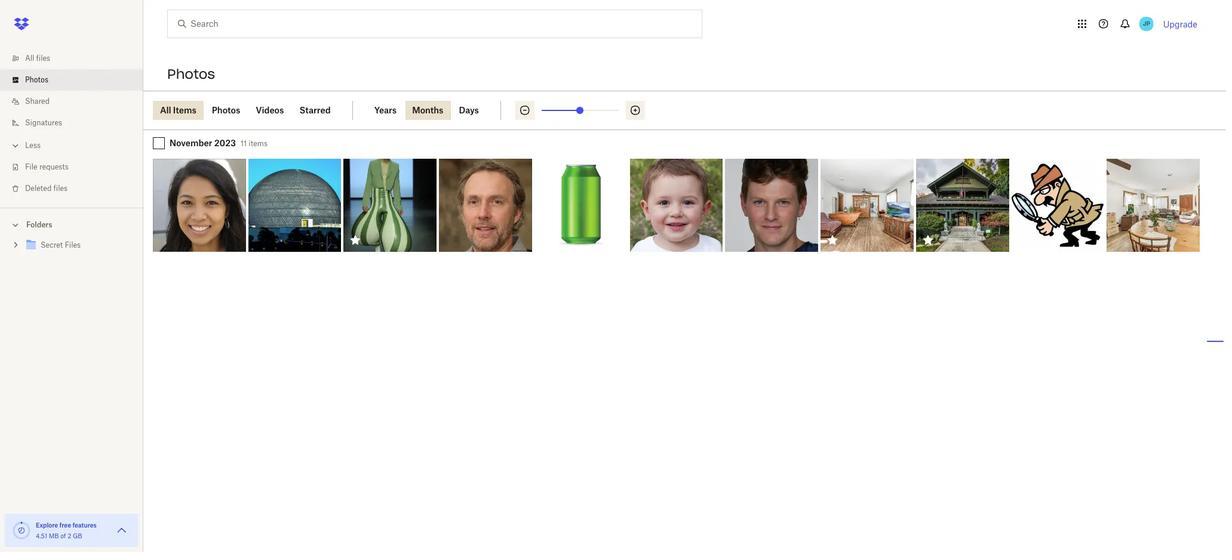 Task type: locate. For each thing, give the bounding box(es) containing it.
photos up 2023
[[212, 105, 240, 115]]

list containing all files
[[0, 41, 143, 208]]

2 tab list from the left
[[367, 101, 501, 120]]

all
[[25, 54, 34, 63], [160, 105, 171, 115]]

4.51
[[36, 533, 47, 540]]

tab list containing years
[[367, 101, 501, 120]]

dropbox image
[[10, 12, 33, 36]]

0 horizontal spatial all
[[25, 54, 34, 63]]

0 vertical spatial files
[[36, 54, 50, 63]]

explore free features 4.51 mb of 2 gb
[[36, 522, 97, 540]]

files
[[36, 54, 50, 63], [53, 184, 68, 193]]

all files link
[[10, 48, 143, 69]]

1 vertical spatial all
[[160, 105, 171, 115]]

signatures link
[[10, 112, 143, 134]]

1 tab list from the left
[[153, 101, 353, 120]]

files
[[65, 241, 81, 250]]

gb
[[73, 533, 82, 540]]

photos link
[[10, 69, 143, 91]]

all for all files
[[25, 54, 34, 63]]

image - inflatable-pants-today-inline-200227-5.webp 11/15/2023, 5:19:04 pm image
[[344, 159, 437, 252]]

deleted
[[25, 184, 52, 193]]

years
[[374, 105, 397, 115]]

file requests link
[[10, 156, 143, 178]]

jp button
[[1137, 14, 1156, 33]]

11
[[241, 139, 247, 148]]

0 vertical spatial all
[[25, 54, 34, 63]]

of
[[60, 533, 66, 540]]

tab list
[[153, 101, 353, 120], [367, 101, 501, 120]]

photos up shared
[[25, 75, 48, 84]]

all down dropbox 'image' at the left top of the page
[[25, 54, 34, 63]]

1 horizontal spatial all
[[160, 105, 171, 115]]

0 horizontal spatial files
[[36, 54, 50, 63]]

folders button
[[0, 216, 143, 234]]

all items
[[160, 105, 196, 115]]

image - download.jpeg 11/15/2023, 5:19:03 pm image
[[630, 159, 723, 252]]

list
[[0, 41, 143, 208]]

shared link
[[10, 91, 143, 112]]

items
[[249, 139, 268, 148]]

Search in folder "Dropbox" text field
[[191, 17, 677, 30]]

all left the items at the top
[[160, 105, 171, 115]]

image - screenshot 2023-11-13 at 10.51.08 am.png 11/15/2023, 5:19:03 pm image
[[439, 159, 532, 252]]

files for all files
[[36, 54, 50, 63]]

1 horizontal spatial tab list
[[367, 101, 501, 120]]

files right deleted
[[53, 184, 68, 193]]

signatures
[[25, 118, 62, 127]]

1 vertical spatial files
[[53, 184, 68, 193]]

image - download (1).jpeg 11/15/2023, 5:19:03 pm image
[[725, 159, 818, 252]]

starred button
[[292, 101, 338, 120]]

photos button
[[205, 101, 247, 120]]

items
[[173, 105, 196, 115]]

all inside button
[[160, 105, 171, 115]]

files for deleted files
[[53, 184, 68, 193]]

tab list containing all items
[[153, 101, 353, 120]]

image - 52f9044b7e2655d26eb85c0b2abdc392-uncropped_scaled_within_1536_1152.webp 11/15/2023, 5:19:03 pm image
[[821, 159, 914, 252]]

deleted files link
[[10, 178, 143, 199]]

years button
[[367, 101, 404, 120]]

files up "photos" list item
[[36, 54, 50, 63]]

photos up the items at the top
[[167, 66, 215, 82]]

0 horizontal spatial tab list
[[153, 101, 353, 120]]

requests
[[39, 162, 69, 171]]

photos
[[167, 66, 215, 82], [25, 75, 48, 84], [212, 105, 240, 115]]

1 horizontal spatial files
[[53, 184, 68, 193]]

less image
[[10, 140, 21, 152]]

days button
[[452, 101, 486, 120]]



Task type: describe. For each thing, give the bounding box(es) containing it.
image - db165f6aaa73d95c9004256537e7037b-uncropped_scaled_within_1536_1152.webp 11/15/2023, 5:19:02 pm image
[[1107, 159, 1200, 252]]

features
[[73, 522, 97, 529]]

months button
[[405, 101, 451, 120]]

less
[[25, 141, 41, 150]]

secret files
[[41, 241, 81, 250]]

all for all items
[[160, 105, 171, 115]]

photos inside list item
[[25, 75, 48, 84]]

upgrade
[[1163, 19, 1197, 29]]

months
[[412, 105, 443, 115]]

image - the_sphere_at_the_venetian_resort_(53098837453).jpg 11/15/2023, 5:19:04 pm image
[[248, 159, 341, 252]]

jp
[[1143, 20, 1150, 27]]

image - istockphoto-610015062-612x612.jpg 11/15/2023, 5:19:03 pm image
[[534, 159, 627, 252]]

quota usage element
[[12, 521, 31, 540]]

days
[[459, 105, 479, 115]]

november
[[170, 138, 212, 148]]

file
[[25, 162, 37, 171]]

all files
[[25, 54, 50, 63]]

Photo Zoom Slider range field
[[542, 110, 619, 111]]

explore
[[36, 522, 58, 529]]

mb
[[49, 533, 59, 540]]

shared
[[25, 97, 50, 106]]

photos inside button
[[212, 105, 240, 115]]

secret
[[41, 241, 63, 250]]

2
[[68, 533, 71, 540]]

all items button
[[153, 101, 204, 120]]

november 2023 11 items
[[170, 138, 268, 148]]

free
[[59, 522, 71, 529]]

starred
[[299, 105, 331, 115]]

image - screenshot 2023-10-19 at 9.45.56 am.png 11/15/2023, 5:19:05 pm image
[[153, 159, 246, 252]]

image - 1703238.jpg 11/15/2023, 5:19:03 pm image
[[1011, 159, 1104, 252]]

file requests
[[25, 162, 69, 171]]

image - 4570_university_ave____pierre_galant_1.0.jpg 11/15/2023, 5:19:03 pm image
[[916, 159, 1009, 252]]

folders
[[26, 220, 52, 229]]

2023
[[214, 138, 236, 148]]

videos
[[256, 105, 284, 115]]

photos list item
[[0, 69, 143, 91]]

upgrade link
[[1163, 19, 1197, 29]]

videos button
[[249, 101, 291, 120]]

secret files link
[[24, 238, 134, 254]]

deleted files
[[25, 184, 68, 193]]



Task type: vqa. For each thing, say whether or not it's contained in the screenshot.
list
yes



